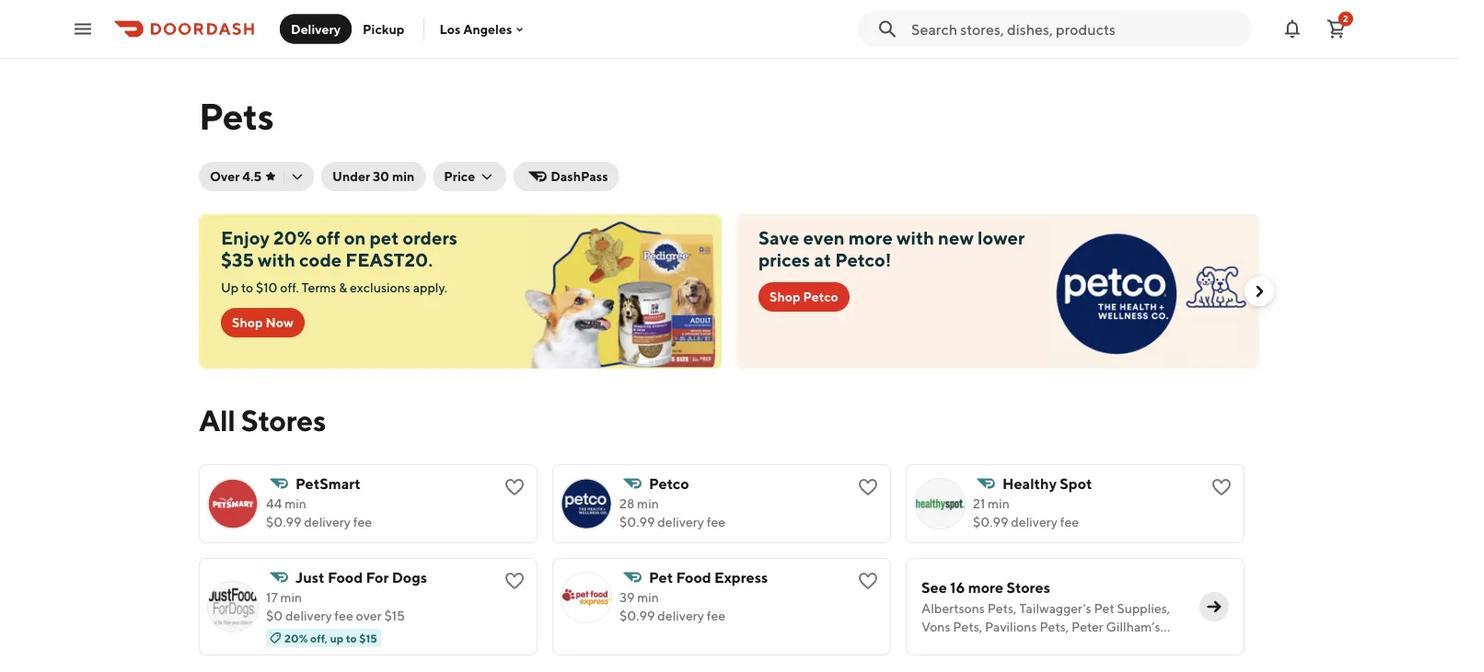 Task type: locate. For each thing, give the bounding box(es) containing it.
fee inside 39 min $0.99 delivery fee
[[707, 609, 725, 624]]

shop left "now" on the left
[[232, 315, 263, 330]]

more inside see 16 more stores albertsons pets, tailwagger's pet supplies, vons pets, pavilions pets, peter gillham's nutrition center, cvs, dashmart, sprouts farmers market, rite aid, walgreens
[[968, 579, 1004, 597]]

$0.99 inside 28 min $0.99 delivery fee
[[620, 515, 655, 530]]

pet up 39 min $0.99 delivery fee
[[649, 569, 673, 587]]

$0.99 for petco
[[620, 515, 655, 530]]

2 horizontal spatial pets,
[[1040, 620, 1069, 635]]

to inside enjoy 20% off on pet orders $35 with code feast20. up to $10 off. terms & exclusions apply.
[[241, 280, 253, 295]]

food up 17 min $0 delivery fee over $15
[[328, 569, 363, 587]]

0 vertical spatial stores
[[241, 403, 326, 438]]

to
[[241, 280, 253, 295], [346, 632, 357, 645]]

1 vertical spatial stores
[[1007, 579, 1050, 597]]

1 vertical spatial pet
[[1094, 602, 1115, 617]]

0 horizontal spatial $15
[[359, 632, 377, 645]]

1 vertical spatial to
[[346, 632, 357, 645]]

min inside 17 min $0 delivery fee over $15
[[280, 591, 302, 606]]

0 vertical spatial 20%
[[273, 227, 312, 249]]

with left new
[[897, 227, 934, 249]]

food
[[328, 569, 363, 587], [676, 569, 711, 587]]

delivery up off,
[[285, 609, 332, 624]]

1 horizontal spatial stores
[[1007, 579, 1050, 597]]

0 vertical spatial click to add this store to your saved list image
[[857, 477, 879, 499]]

see
[[921, 579, 947, 597]]

1 vertical spatial shop
[[232, 315, 263, 330]]

healthy
[[1002, 475, 1057, 493]]

0 horizontal spatial food
[[328, 569, 363, 587]]

1 horizontal spatial more
[[968, 579, 1004, 597]]

dashpass button
[[514, 162, 619, 191]]

fee inside 28 min $0.99 delivery fee
[[707, 515, 725, 530]]

petco down the at
[[803, 290, 838, 305]]

notification bell image
[[1281, 18, 1303, 40]]

farmers
[[921, 657, 969, 661]]

fee up "pet food express"
[[707, 515, 725, 530]]

over
[[210, 169, 240, 184]]

just
[[295, 569, 325, 587]]

delivery inside 17 min $0 delivery fee over $15
[[285, 609, 332, 624]]

petco
[[803, 290, 838, 305], [649, 475, 689, 493]]

fee down "pet food express"
[[707, 609, 725, 624]]

0 horizontal spatial more
[[849, 227, 893, 249]]

delivery inside 28 min $0.99 delivery fee
[[658, 515, 704, 530]]

to right "up"
[[241, 280, 253, 295]]

1 horizontal spatial click to add this store to your saved list image
[[857, 571, 879, 593]]

stores right all
[[241, 403, 326, 438]]

off.
[[280, 280, 299, 295]]

enjoy
[[221, 227, 270, 249]]

more
[[849, 227, 893, 249], [968, 579, 1004, 597]]

$0.99 down 21
[[973, 515, 1008, 530]]

0 vertical spatial more
[[849, 227, 893, 249]]

16
[[950, 579, 965, 597]]

min right 28 at bottom
[[637, 497, 659, 512]]

delivery for petco
[[658, 515, 704, 530]]

1 horizontal spatial $15
[[384, 609, 405, 624]]

$15
[[384, 609, 405, 624], [359, 632, 377, 645]]

28
[[620, 497, 635, 512]]

$0
[[266, 609, 283, 624]]

food up 39 min $0.99 delivery fee
[[676, 569, 711, 587]]

delivery
[[304, 515, 351, 530], [658, 515, 704, 530], [1011, 515, 1058, 530], [285, 609, 332, 624], [658, 609, 704, 624]]

cvs,
[[1023, 638, 1053, 654]]

0 horizontal spatial to
[[241, 280, 253, 295]]

0 horizontal spatial click to add this store to your saved list image
[[504, 571, 526, 593]]

shop inside 'button'
[[232, 315, 263, 330]]

los angeles
[[439, 21, 512, 37]]

$0.99 down '44'
[[266, 515, 301, 530]]

click to add this store to your saved list image for healthy spot
[[1211, 477, 1233, 499]]

pets, up pavilions
[[987, 602, 1017, 617]]

pets, down albertsons
[[953, 620, 982, 635]]

apply.
[[413, 280, 447, 295]]

Store search: begin typing to search for stores available on DoorDash text field
[[911, 19, 1241, 39]]

fee inside 17 min $0 delivery fee over $15
[[334, 609, 353, 624]]

see 16 more stores albertsons pets, tailwagger's pet supplies, vons pets, pavilions pets, peter gillham's nutrition center, cvs, dashmart, sprouts farmers market, rite aid, walgreens
[[921, 579, 1170, 661]]

shop for shop petco
[[770, 290, 801, 305]]

1 horizontal spatial shop
[[770, 290, 801, 305]]

los angeles button
[[439, 21, 527, 37]]

1 horizontal spatial pet
[[1094, 602, 1115, 617]]

save
[[759, 227, 799, 249]]

0 horizontal spatial petco
[[649, 475, 689, 493]]

delivery inside 44 min $0.99 delivery fee
[[304, 515, 351, 530]]

to right up
[[346, 632, 357, 645]]

off,
[[310, 632, 328, 645]]

$0.99 down 39
[[620, 609, 655, 624]]

more up petco!
[[849, 227, 893, 249]]

1 food from the left
[[328, 569, 363, 587]]

pet up peter
[[1094, 602, 1115, 617]]

0 vertical spatial petco
[[803, 290, 838, 305]]

1 vertical spatial 20%
[[284, 632, 308, 645]]

min inside 44 min $0.99 delivery fee
[[285, 497, 306, 512]]

lower
[[978, 227, 1025, 249]]

28 min $0.99 delivery fee
[[620, 497, 725, 530]]

terms
[[301, 280, 336, 295]]

more right 16
[[968, 579, 1004, 597]]

los
[[439, 21, 461, 37]]

fee inside 21 min $0.99 delivery fee
[[1060, 515, 1079, 530]]

express
[[714, 569, 768, 587]]

1 horizontal spatial petco
[[803, 290, 838, 305]]

delivery inside 39 min $0.99 delivery fee
[[658, 609, 704, 624]]

fee down the petsmart
[[353, 515, 372, 530]]

prices
[[759, 249, 810, 271]]

even
[[803, 227, 845, 249]]

at
[[814, 249, 831, 271]]

min right '44'
[[285, 497, 306, 512]]

shop down the prices
[[770, 290, 801, 305]]

0 horizontal spatial click to add this store to your saved list image
[[504, 477, 526, 499]]

angeles
[[463, 21, 512, 37]]

$0.99 inside 21 min $0.99 delivery fee
[[973, 515, 1008, 530]]

fee inside 44 min $0.99 delivery fee
[[353, 515, 372, 530]]

20% left off,
[[284, 632, 308, 645]]

0 vertical spatial $15
[[384, 609, 405, 624]]

pet
[[649, 569, 673, 587], [1094, 602, 1115, 617]]

see all image
[[1205, 598, 1223, 617]]

2 food from the left
[[676, 569, 711, 587]]

enjoy 20% off on pet orders $35 with code feast20. up to $10 off. terms & exclusions apply.
[[221, 227, 457, 295]]

20% off, up to $15
[[284, 632, 377, 645]]

petco inside button
[[803, 290, 838, 305]]

$0.99 for healthy spot
[[973, 515, 1008, 530]]

20%
[[273, 227, 312, 249], [284, 632, 308, 645]]

price button
[[433, 162, 506, 191]]

click to add this store to your saved list image
[[857, 477, 879, 499], [504, 571, 526, 593]]

1 vertical spatial more
[[968, 579, 1004, 597]]

pet food express
[[649, 569, 768, 587]]

0 horizontal spatial shop
[[232, 315, 263, 330]]

peter
[[1071, 620, 1103, 635]]

$15 right over
[[384, 609, 405, 624]]

1 vertical spatial click to add this store to your saved list image
[[504, 571, 526, 593]]

stores
[[241, 403, 326, 438], [1007, 579, 1050, 597]]

1 horizontal spatial food
[[676, 569, 711, 587]]

with
[[897, 227, 934, 249], [258, 249, 295, 271]]

20% left off
[[273, 227, 312, 249]]

$0.99 inside 44 min $0.99 delivery fee
[[266, 515, 301, 530]]

delivery up "pet food express"
[[658, 515, 704, 530]]

now
[[266, 315, 294, 330]]

0 vertical spatial shop
[[770, 290, 801, 305]]

$15 down over
[[359, 632, 377, 645]]

0 horizontal spatial stores
[[241, 403, 326, 438]]

min
[[392, 169, 415, 184], [285, 497, 306, 512], [637, 497, 659, 512], [988, 497, 1010, 512], [280, 591, 302, 606], [637, 591, 659, 606]]

open menu image
[[72, 18, 94, 40]]

under
[[332, 169, 370, 184]]

min inside 39 min $0.99 delivery fee
[[637, 591, 659, 606]]

min inside 28 min $0.99 delivery fee
[[637, 497, 659, 512]]

exclusions
[[350, 280, 410, 295]]

min right 30
[[392, 169, 415, 184]]

1 horizontal spatial with
[[897, 227, 934, 249]]

fee down spot
[[1060, 515, 1079, 530]]

min right 39
[[637, 591, 659, 606]]

over 4.5 button
[[199, 162, 314, 191]]

new
[[938, 227, 974, 249]]

with inside enjoy 20% off on pet orders $35 with code feast20. up to $10 off. terms & exclusions apply.
[[258, 249, 295, 271]]

stores up the tailwagger's
[[1007, 579, 1050, 597]]

delivery down healthy
[[1011, 515, 1058, 530]]

44 min $0.99 delivery fee
[[266, 497, 372, 530]]

healthy spot
[[1002, 475, 1092, 493]]

next button of carousel image
[[1250, 283, 1269, 301]]

delivery inside 21 min $0.99 delivery fee
[[1011, 515, 1058, 530]]

delivery for petsmart
[[304, 515, 351, 530]]

0 horizontal spatial pet
[[649, 569, 673, 587]]

0 horizontal spatial with
[[258, 249, 295, 271]]

min right 21
[[988, 497, 1010, 512]]

fee
[[353, 515, 372, 530], [707, 515, 725, 530], [1060, 515, 1079, 530], [334, 609, 353, 624], [707, 609, 725, 624]]

1 horizontal spatial to
[[346, 632, 357, 645]]

click to add this store to your saved list image for petco
[[857, 477, 879, 499]]

with up $10
[[258, 249, 295, 271]]

click to add this store to your saved list image for petsmart
[[504, 477, 526, 499]]

pavilions
[[985, 620, 1037, 635]]

1 vertical spatial with
[[258, 249, 295, 271]]

min inside 21 min $0.99 delivery fee
[[988, 497, 1010, 512]]

$0.99 down 28 at bottom
[[620, 515, 655, 530]]

shop for shop now
[[232, 315, 263, 330]]

click to add this store to your saved list image
[[504, 477, 526, 499], [1211, 477, 1233, 499], [857, 571, 879, 593]]

fee up up
[[334, 609, 353, 624]]

shop
[[770, 290, 801, 305], [232, 315, 263, 330]]

pets, down the tailwagger's
[[1040, 620, 1069, 635]]

2 horizontal spatial click to add this store to your saved list image
[[1211, 477, 1233, 499]]

min right 17
[[280, 591, 302, 606]]

more inside save even more with new lower prices at petco!
[[849, 227, 893, 249]]

albertsons
[[921, 602, 985, 617]]

just food for dogs
[[295, 569, 427, 587]]

0 vertical spatial with
[[897, 227, 934, 249]]

1 items, open order cart image
[[1326, 18, 1348, 40]]

shop inside button
[[770, 290, 801, 305]]

2 button
[[1318, 11, 1355, 47]]

0 vertical spatial to
[[241, 280, 253, 295]]

$0.99 inside 39 min $0.99 delivery fee
[[620, 609, 655, 624]]

1 horizontal spatial click to add this store to your saved list image
[[857, 477, 879, 499]]

petco up 28 min $0.99 delivery fee
[[649, 475, 689, 493]]

vons
[[921, 620, 951, 635]]

delivery down the petsmart
[[304, 515, 351, 530]]

fee for healthy spot
[[1060, 515, 1079, 530]]

fee for pet food express
[[707, 609, 725, 624]]

delivery down "pet food express"
[[658, 609, 704, 624]]

pets,
[[987, 602, 1017, 617], [953, 620, 982, 635], [1040, 620, 1069, 635]]



Task type: describe. For each thing, give the bounding box(es) containing it.
$35
[[221, 249, 254, 271]]

sprouts
[[1119, 638, 1165, 654]]

0 vertical spatial pet
[[649, 569, 673, 587]]

30
[[373, 169, 389, 184]]

17 min $0 delivery fee over $15
[[266, 591, 405, 624]]

supplies,
[[1117, 602, 1170, 617]]

$10
[[256, 280, 278, 295]]

off
[[316, 227, 340, 249]]

orders
[[403, 227, 457, 249]]

spot
[[1060, 475, 1092, 493]]

min for pet food express
[[637, 591, 659, 606]]

save even more with new lower prices at petco!
[[759, 227, 1025, 271]]

$0.99 for petsmart
[[266, 515, 301, 530]]

market,
[[971, 657, 1017, 661]]

&
[[339, 280, 347, 295]]

min inside 'button'
[[392, 169, 415, 184]]

gillham's
[[1106, 620, 1160, 635]]

over 4.5
[[210, 169, 261, 184]]

more for with
[[849, 227, 893, 249]]

44
[[266, 497, 282, 512]]

more for stores
[[968, 579, 1004, 597]]

pickup
[[363, 21, 404, 36]]

1 vertical spatial petco
[[649, 475, 689, 493]]

pickup button
[[352, 14, 416, 44]]

1 horizontal spatial pets,
[[987, 602, 1017, 617]]

click to add this store to your saved list image for just food for dogs
[[504, 571, 526, 593]]

all
[[199, 403, 235, 438]]

food for just
[[328, 569, 363, 587]]

fee for petco
[[707, 515, 725, 530]]

39 min $0.99 delivery fee
[[620, 591, 725, 624]]

price
[[444, 169, 475, 184]]

2
[[1343, 13, 1348, 24]]

with inside save even more with new lower prices at petco!
[[897, 227, 934, 249]]

delivery button
[[280, 14, 352, 44]]

petsmart
[[295, 475, 361, 493]]

under 30 min button
[[321, 162, 426, 191]]

up
[[221, 280, 239, 295]]

min for healthy spot
[[988, 497, 1010, 512]]

0 horizontal spatial pets,
[[953, 620, 982, 635]]

delivery for healthy spot
[[1011, 515, 1058, 530]]

shop petco
[[770, 290, 838, 305]]

rite
[[1019, 657, 1043, 661]]

food for pet
[[676, 569, 711, 587]]

shop now
[[232, 315, 294, 330]]

fee for petsmart
[[353, 515, 372, 530]]

delivery
[[291, 21, 341, 36]]

pets
[[199, 94, 274, 138]]

delivery for just food for dogs
[[285, 609, 332, 624]]

delivery for pet food express
[[658, 609, 704, 624]]

pet inside see 16 more stores albertsons pets, tailwagger's pet supplies, vons pets, pavilions pets, peter gillham's nutrition center, cvs, dashmart, sprouts farmers market, rite aid, walgreens
[[1094, 602, 1115, 617]]

over
[[356, 609, 382, 624]]

min for petco
[[637, 497, 659, 512]]

stores inside see 16 more stores albertsons pets, tailwagger's pet supplies, vons pets, pavilions pets, peter gillham's nutrition center, cvs, dashmart, sprouts farmers market, rite aid, walgreens
[[1007, 579, 1050, 597]]

for
[[366, 569, 389, 587]]

walgreens
[[1072, 657, 1135, 661]]

min for just food for dogs
[[280, 591, 302, 606]]

center,
[[978, 638, 1021, 654]]

feast20.
[[345, 249, 433, 271]]

$0.99 for pet food express
[[620, 609, 655, 624]]

up
[[330, 632, 344, 645]]

tailwagger's
[[1019, 602, 1091, 617]]

20% inside enjoy 20% off on pet orders $35 with code feast20. up to $10 off. terms & exclusions apply.
[[273, 227, 312, 249]]

4.5
[[242, 169, 261, 184]]

under 30 min
[[332, 169, 415, 184]]

21
[[973, 497, 985, 512]]

min for petsmart
[[285, 497, 306, 512]]

dashpass
[[551, 169, 608, 184]]

aid,
[[1046, 657, 1069, 661]]

nutrition
[[921, 638, 975, 654]]

fee for just food for dogs
[[334, 609, 353, 624]]

all stores
[[199, 403, 326, 438]]

$15 inside 17 min $0 delivery fee over $15
[[384, 609, 405, 624]]

petco!
[[835, 249, 891, 271]]

21 min $0.99 delivery fee
[[973, 497, 1079, 530]]

17
[[266, 591, 278, 606]]

dogs
[[392, 569, 427, 587]]

click to add this store to your saved list image for pet food express
[[857, 571, 879, 593]]

dashmart,
[[1056, 638, 1117, 654]]

1 vertical spatial $15
[[359, 632, 377, 645]]

39
[[620, 591, 635, 606]]

shop now button
[[221, 308, 305, 338]]

pet
[[370, 227, 399, 249]]

shop petco button
[[759, 283, 849, 312]]

code
[[299, 249, 342, 271]]

on
[[344, 227, 366, 249]]



Task type: vqa. For each thing, say whether or not it's contained in the screenshot.
$$ • Juice Bars & Smoothies, Snacks
no



